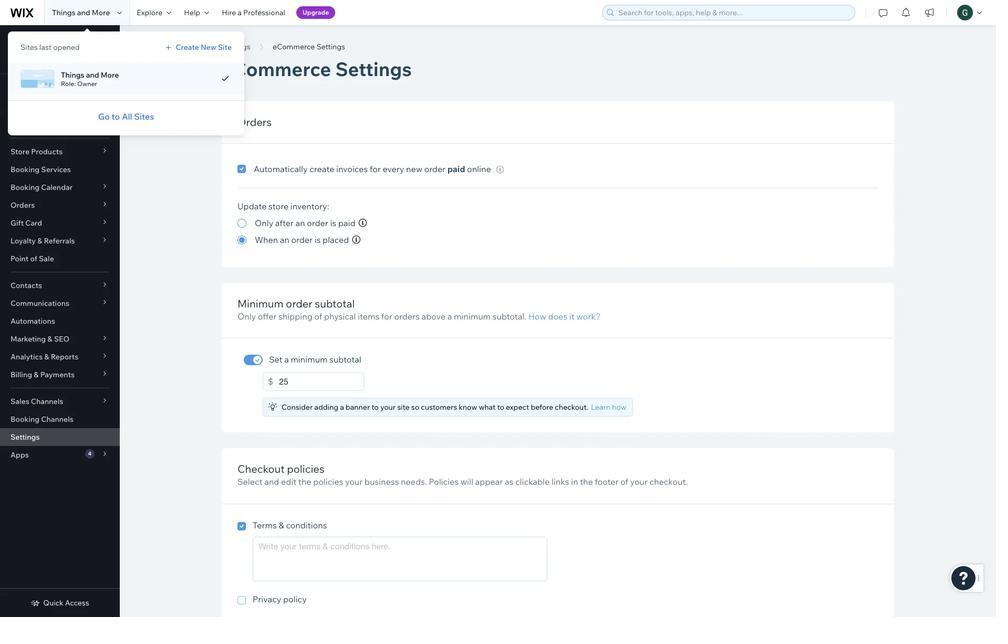 Task type: describe. For each thing, give the bounding box(es) containing it.
every
[[383, 164, 404, 174]]

0 vertical spatial orders
[[237, 116, 272, 129]]

help button
[[178, 0, 215, 25]]

automatically
[[254, 164, 308, 174]]

contacts button
[[0, 277, 120, 295]]

apps
[[11, 451, 29, 460]]

checkout policies select and edit the policies your business needs. policies will appear as clickable links in the footer of your checkout.
[[237, 463, 688, 488]]

your left "site"
[[380, 403, 396, 412]]

online
[[467, 164, 491, 174]]

adding
[[314, 403, 338, 412]]

in
[[571, 477, 578, 488]]

order inside minimum order subtotal only offer shipping of physical items for orders above a minimum subtotal. how does it work?
[[286, 297, 313, 310]]

terms
[[253, 521, 277, 531]]

info tooltip image for automatically create invoices for every new order
[[496, 166, 504, 174]]

consider adding a banner to your site so customers know what to expect before checkout. learn how
[[282, 403, 626, 412]]

store products
[[11, 147, 63, 157]]

and inside checkout policies select and edit the policies your business needs. policies will appear as clickable links in the footer of your checkout.
[[264, 477, 279, 488]]

let's
[[11, 34, 27, 44]]

2 horizontal spatial to
[[497, 403, 504, 412]]

orders inside popup button
[[11, 201, 35, 210]]

gift card
[[11, 219, 42, 228]]

2 the from the left
[[580, 477, 593, 488]]

it
[[569, 312, 575, 322]]

up
[[41, 34, 50, 44]]

set
[[29, 34, 40, 44]]

point of sale link
[[0, 250, 120, 268]]

billing & payments button
[[0, 366, 120, 384]]

shipping
[[278, 312, 312, 322]]

privacy
[[253, 595, 281, 605]]

create new site
[[176, 43, 232, 52]]

policy
[[283, 595, 307, 605]]

channels for booking channels
[[41, 415, 73, 425]]

set a minimum subtotal
[[269, 355, 361, 365]]

order down only after an order is paid
[[291, 235, 313, 245]]

your inside sidebar element
[[52, 34, 68, 44]]

gift
[[11, 219, 24, 228]]

order right new
[[424, 164, 446, 174]]

minimum
[[237, 297, 284, 310]]

go to all sites
[[98, 111, 154, 122]]

analytics & reports button
[[0, 348, 120, 366]]

reports
[[51, 353, 78, 362]]

new
[[201, 43, 216, 52]]

terms & conditions
[[253, 521, 327, 531]]

subtotal inside minimum order subtotal only offer shipping of physical items for orders above a minimum subtotal. how does it work?
[[315, 297, 355, 310]]

customers
[[421, 403, 457, 412]]

sales
[[11, 397, 29, 407]]

order down the "inventory:"
[[307, 218, 328, 229]]

1 vertical spatial paid
[[338, 218, 355, 229]]

owner
[[77, 80, 97, 87]]

calendar
[[41, 183, 73, 192]]

what
[[479, 403, 496, 412]]

update
[[237, 201, 267, 212]]

home
[[11, 102, 31, 112]]

0 horizontal spatial an
[[280, 235, 289, 245]]

booking calendar
[[11, 183, 73, 192]]

$
[[268, 377, 273, 387]]

before
[[531, 403, 553, 412]]

1 vertical spatial ecommerce
[[222, 57, 331, 81]]

of inside minimum order subtotal only offer shipping of physical items for orders above a minimum subtotal. how does it work?
[[314, 312, 322, 322]]

1 horizontal spatial store
[[268, 201, 288, 212]]

site
[[397, 403, 410, 412]]

referrals
[[44, 236, 75, 246]]

store
[[11, 147, 29, 157]]

sites last opened
[[20, 43, 80, 52]]

to inside 'link'
[[112, 111, 120, 122]]

1 vertical spatial policies
[[313, 477, 343, 488]]

marketing
[[11, 335, 46, 344]]

automations
[[11, 317, 55, 326]]

a inside minimum order subtotal only offer shipping of physical items for orders above a minimum subtotal. how does it work?
[[447, 312, 452, 322]]

loyalty
[[11, 236, 36, 246]]

products
[[31, 147, 63, 157]]

store products button
[[0, 143, 120, 161]]

invoices
[[336, 164, 368, 174]]

after
[[275, 218, 294, 229]]

and for things and more role: owner
[[86, 70, 99, 80]]

your right footer
[[630, 477, 648, 488]]

update store inventory:
[[237, 201, 329, 212]]

analytics & reports
[[11, 353, 78, 362]]

privacy policy
[[253, 595, 307, 605]]

booking services link
[[0, 161, 120, 179]]

0 vertical spatial ecommerce
[[273, 42, 315, 51]]

when an order is placed
[[255, 235, 349, 245]]

store inside sidebar element
[[70, 34, 88, 44]]

billing & payments
[[11, 370, 75, 380]]

things for things and more
[[52, 8, 75, 17]]

& for analytics
[[44, 353, 49, 362]]

quick access
[[43, 599, 89, 608]]

create
[[310, 164, 334, 174]]

sites inside 'link'
[[134, 111, 154, 122]]

sales channels button
[[0, 393, 120, 411]]

so
[[411, 403, 419, 412]]

Search for tools, apps, help & more... field
[[615, 5, 852, 20]]

point of sale
[[11, 254, 54, 264]]

point
[[11, 254, 29, 264]]

services
[[41, 165, 71, 174]]

booking for booking services
[[11, 165, 39, 174]]

contacts
[[11, 281, 42, 291]]

clickable
[[515, 477, 550, 488]]

gift card button
[[0, 214, 120, 232]]

a right set
[[284, 355, 289, 365]]

new
[[406, 164, 422, 174]]

info tooltip image for when an order is placed
[[352, 236, 361, 244]]

hire
[[222, 8, 236, 17]]

learn how link
[[591, 403, 626, 413]]

0 vertical spatial an
[[296, 218, 305, 229]]



Task type: locate. For each thing, give the bounding box(es) containing it.
things for things and more role: owner
[[61, 70, 84, 80]]

0 vertical spatial subtotal
[[315, 297, 355, 310]]

physical
[[324, 312, 356, 322]]

subtotal
[[315, 297, 355, 310], [329, 355, 361, 365]]

store
[[70, 34, 88, 44], [268, 201, 288, 212]]

a right hire on the left of page
[[238, 8, 242, 17]]

0 vertical spatial more
[[92, 8, 110, 17]]

1 vertical spatial settings link
[[0, 429, 120, 447]]

store up after on the top of page
[[268, 201, 288, 212]]

how
[[612, 403, 626, 412]]

order
[[424, 164, 446, 174], [307, 218, 328, 229], [291, 235, 313, 245], [286, 297, 313, 310]]

0 vertical spatial policies
[[287, 463, 325, 476]]

0 vertical spatial store
[[70, 34, 88, 44]]

payments
[[40, 370, 75, 380]]

things and more role: owner
[[61, 70, 119, 87]]

communications
[[11, 299, 69, 308]]

1 vertical spatial and
[[86, 70, 99, 80]]

& inside popup button
[[34, 370, 39, 380]]

quick
[[43, 599, 63, 608]]

more for things and more role: owner
[[101, 70, 119, 80]]

1 vertical spatial is
[[315, 235, 321, 245]]

0 horizontal spatial paid
[[338, 218, 355, 229]]

minimum left subtotal.
[[454, 312, 491, 322]]

1 horizontal spatial sites
[[134, 111, 154, 122]]

go
[[98, 111, 110, 122]]

needs.
[[401, 477, 427, 488]]

0 horizontal spatial checkout.
[[555, 403, 588, 412]]

channels down sales channels dropdown button
[[41, 415, 73, 425]]

0 horizontal spatial orders
[[11, 201, 35, 210]]

& for marketing
[[47, 335, 52, 344]]

0 vertical spatial checkout.
[[555, 403, 588, 412]]

how
[[528, 312, 546, 322]]

to left the all on the left top
[[112, 111, 120, 122]]

of right footer
[[620, 477, 628, 488]]

loyalty & referrals
[[11, 236, 75, 246]]

a right adding
[[340, 403, 344, 412]]

0 vertical spatial only
[[255, 218, 273, 229]]

and up opened
[[77, 8, 90, 17]]

1 vertical spatial for
[[381, 312, 392, 322]]

booking down store
[[11, 165, 39, 174]]

booking for booking calendar
[[11, 183, 39, 192]]

sites up 2/6 completed
[[20, 43, 38, 52]]

0 vertical spatial and
[[77, 8, 90, 17]]

3 booking from the top
[[11, 415, 39, 425]]

2 vertical spatial info tooltip image
[[352, 236, 361, 244]]

0 vertical spatial ecommerce settings
[[273, 42, 345, 51]]

0 horizontal spatial store
[[70, 34, 88, 44]]

1 horizontal spatial the
[[580, 477, 593, 488]]

booking down sales
[[11, 415, 39, 425]]

things
[[52, 8, 75, 17], [61, 70, 84, 80]]

opened
[[53, 43, 80, 52]]

and right role:
[[86, 70, 99, 80]]

1 horizontal spatial to
[[372, 403, 379, 412]]

1 vertical spatial info tooltip image
[[359, 219, 367, 227]]

create
[[176, 43, 199, 52]]

the right edit
[[298, 477, 311, 488]]

only inside minimum order subtotal only offer shipping of physical items for orders above a minimum subtotal. how does it work?
[[237, 312, 256, 322]]

1 vertical spatial minimum
[[291, 355, 328, 365]]

policies up edit
[[287, 463, 325, 476]]

& for loyalty
[[37, 236, 42, 246]]

more left explore at the top left of the page
[[92, 8, 110, 17]]

0 horizontal spatial of
[[30, 254, 37, 264]]

sidebar element
[[0, 25, 120, 618]]

booking
[[11, 165, 39, 174], [11, 183, 39, 192], [11, 415, 39, 425]]

to right what
[[497, 403, 504, 412]]

ecommerce
[[273, 42, 315, 51], [222, 57, 331, 81]]

1 vertical spatial sites
[[134, 111, 154, 122]]

1 vertical spatial store
[[268, 201, 288, 212]]

to right banner
[[372, 403, 379, 412]]

things up let's set up your store
[[52, 8, 75, 17]]

home link
[[0, 98, 120, 116]]

booking services
[[11, 165, 71, 174]]

2 vertical spatial and
[[264, 477, 279, 488]]

for right items
[[381, 312, 392, 322]]

1 horizontal spatial of
[[314, 312, 322, 322]]

settings link right new
[[216, 42, 256, 52]]

go to all sites link
[[98, 110, 154, 123]]

0 horizontal spatial to
[[112, 111, 120, 122]]

sites right the all on the left top
[[134, 111, 154, 122]]

& left seo
[[47, 335, 52, 344]]

1 horizontal spatial minimum
[[454, 312, 491, 322]]

only after an order is paid
[[255, 218, 355, 229]]

0 vertical spatial booking
[[11, 165, 39, 174]]

& for terms
[[279, 521, 284, 531]]

for left every
[[370, 164, 381, 174]]

as
[[505, 477, 513, 488]]

channels inside dropdown button
[[31, 397, 63, 407]]

2/6 completed
[[11, 57, 53, 65]]

order up shipping
[[286, 297, 313, 310]]

0 horizontal spatial minimum
[[291, 355, 328, 365]]

& right loyalty
[[37, 236, 42, 246]]

and down checkout
[[264, 477, 279, 488]]

placed
[[323, 235, 349, 245]]

expect
[[506, 403, 529, 412]]

booking down booking services in the left top of the page
[[11, 183, 39, 192]]

channels up booking channels
[[31, 397, 63, 407]]

0 vertical spatial for
[[370, 164, 381, 174]]

Write your terms & conditions here. text field
[[253, 537, 547, 582]]

how does it work? link
[[528, 312, 601, 322]]

an down after on the top of page
[[280, 235, 289, 245]]

booking channels link
[[0, 411, 120, 429]]

banner
[[346, 403, 370, 412]]

2 horizontal spatial of
[[620, 477, 628, 488]]

0 vertical spatial info tooltip image
[[496, 166, 504, 174]]

setup
[[11, 85, 31, 94]]

settings link
[[216, 42, 256, 52], [0, 429, 120, 447]]

0 vertical spatial settings link
[[216, 42, 256, 52]]

settings inside sidebar element
[[11, 433, 40, 442]]

settings
[[222, 42, 250, 51], [316, 42, 345, 51], [335, 57, 412, 81], [11, 433, 40, 442]]

and inside things and more role: owner
[[86, 70, 99, 80]]

role:
[[61, 80, 76, 87]]

know
[[459, 403, 477, 412]]

& for billing
[[34, 370, 39, 380]]

policies right edit
[[313, 477, 343, 488]]

only down minimum
[[237, 312, 256, 322]]

Enter amount text field
[[279, 373, 364, 392]]

items
[[358, 312, 379, 322]]

access
[[65, 599, 89, 608]]

business
[[365, 477, 399, 488]]

of left sale
[[30, 254, 37, 264]]

loyalty & referrals button
[[0, 232, 120, 250]]

sites
[[20, 43, 38, 52], [134, 111, 154, 122]]

links
[[552, 477, 569, 488]]

create new site button
[[163, 43, 232, 52]]

2 vertical spatial of
[[620, 477, 628, 488]]

0 vertical spatial is
[[330, 218, 336, 229]]

1 horizontal spatial orders
[[237, 116, 272, 129]]

offer
[[258, 312, 277, 322]]

0 vertical spatial of
[[30, 254, 37, 264]]

&
[[37, 236, 42, 246], [47, 335, 52, 344], [44, 353, 49, 362], [34, 370, 39, 380], [279, 521, 284, 531]]

things up the setup link
[[61, 70, 84, 80]]

for inside minimum order subtotal only offer shipping of physical items for orders above a minimum subtotal. how does it work?
[[381, 312, 392, 322]]

2 booking from the top
[[11, 183, 39, 192]]

explore
[[137, 8, 162, 17]]

paid up placed
[[338, 218, 355, 229]]

sale
[[39, 254, 54, 264]]

the right in
[[580, 477, 593, 488]]

ecommerce settings
[[273, 42, 345, 51], [222, 57, 412, 81]]

site
[[218, 43, 232, 52]]

paid
[[447, 164, 465, 174], [338, 218, 355, 229]]

is left placed
[[315, 235, 321, 245]]

& left reports
[[44, 353, 49, 362]]

is
[[330, 218, 336, 229], [315, 235, 321, 245]]

your right up
[[52, 34, 68, 44]]

1 vertical spatial orders
[[11, 201, 35, 210]]

info tooltip image for only after an order is paid
[[359, 219, 367, 227]]

0 vertical spatial minimum
[[454, 312, 491, 322]]

1 vertical spatial subtotal
[[329, 355, 361, 365]]

more for things and more
[[92, 8, 110, 17]]

checkout. inside checkout policies select and edit the policies your business needs. policies will appear as clickable links in the footer of your checkout.
[[650, 477, 688, 488]]

1 horizontal spatial paid
[[447, 164, 465, 174]]

2 vertical spatial booking
[[11, 415, 39, 425]]

an right after on the top of page
[[296, 218, 305, 229]]

is up placed
[[330, 218, 336, 229]]

settings link down booking channels
[[0, 429, 120, 447]]

1 the from the left
[[298, 477, 311, 488]]

1 booking from the top
[[11, 165, 39, 174]]

things and more
[[52, 8, 110, 17]]

orders
[[394, 312, 420, 322]]

0 vertical spatial channels
[[31, 397, 63, 407]]

0 vertical spatial things
[[52, 8, 75, 17]]

1 vertical spatial more
[[101, 70, 119, 80]]

policies
[[429, 477, 459, 488]]

0 horizontal spatial is
[[315, 235, 321, 245]]

0 horizontal spatial the
[[298, 477, 311, 488]]

store down things and more
[[70, 34, 88, 44]]

a right above
[[447, 312, 452, 322]]

1 vertical spatial checkout.
[[650, 477, 688, 488]]

more inside things and more role: owner
[[101, 70, 119, 80]]

1 vertical spatial only
[[237, 312, 256, 322]]

1 vertical spatial channels
[[41, 415, 73, 425]]

1 vertical spatial ecommerce settings
[[222, 57, 412, 81]]

more right owner on the top left of page
[[101, 70, 119, 80]]

completed
[[22, 57, 53, 65]]

1 horizontal spatial an
[[296, 218, 305, 229]]

0 horizontal spatial settings link
[[0, 429, 120, 447]]

of inside checkout policies select and edit the policies your business needs. policies will appear as clickable links in the footer of your checkout.
[[620, 477, 628, 488]]

things inside things and more role: owner
[[61, 70, 84, 80]]

upgrade
[[303, 8, 329, 16]]

minimum up enter amount text field
[[291, 355, 328, 365]]

subtotal up enter amount text field
[[329, 355, 361, 365]]

and for things and more
[[77, 8, 90, 17]]

1 horizontal spatial is
[[330, 218, 336, 229]]

booking for booking channels
[[11, 415, 39, 425]]

paid left online
[[447, 164, 465, 174]]

0 vertical spatial paid
[[447, 164, 465, 174]]

footer
[[595, 477, 619, 488]]

info tooltip image
[[496, 166, 504, 174], [359, 219, 367, 227], [352, 236, 361, 244]]

marketing & seo button
[[0, 330, 120, 348]]

0 vertical spatial sites
[[20, 43, 38, 52]]

help
[[184, 8, 200, 17]]

to
[[112, 111, 120, 122], [372, 403, 379, 412], [497, 403, 504, 412]]

subtotal up the "physical"
[[315, 297, 355, 310]]

policies
[[287, 463, 325, 476], [313, 477, 343, 488]]

let's set up your store
[[11, 34, 88, 44]]

1 horizontal spatial checkout.
[[650, 477, 688, 488]]

appear
[[475, 477, 503, 488]]

learn
[[591, 403, 610, 412]]

subtotal.
[[493, 312, 527, 322]]

of inside sidebar element
[[30, 254, 37, 264]]

1 vertical spatial booking
[[11, 183, 39, 192]]

minimum order subtotal only offer shipping of physical items for orders above a minimum subtotal. how does it work?
[[237, 297, 601, 322]]

hire a professional link
[[215, 0, 292, 25]]

0 horizontal spatial sites
[[20, 43, 38, 52]]

your
[[52, 34, 68, 44], [380, 403, 396, 412], [345, 477, 363, 488], [630, 477, 648, 488]]

channels for sales channels
[[31, 397, 63, 407]]

0 horizontal spatial for
[[370, 164, 381, 174]]

1 horizontal spatial settings link
[[216, 42, 256, 52]]

1 vertical spatial things
[[61, 70, 84, 80]]

your left business
[[345, 477, 363, 488]]

automations link
[[0, 313, 120, 330]]

1 horizontal spatial for
[[381, 312, 392, 322]]

1 vertical spatial an
[[280, 235, 289, 245]]

above
[[422, 312, 446, 322]]

booking inside popup button
[[11, 183, 39, 192]]

only up when at left
[[255, 218, 273, 229]]

& right "terms"
[[279, 521, 284, 531]]

of left the "physical"
[[314, 312, 322, 322]]

sales channels
[[11, 397, 63, 407]]

all
[[122, 111, 132, 122]]

and
[[77, 8, 90, 17], [86, 70, 99, 80], [264, 477, 279, 488]]

& right billing
[[34, 370, 39, 380]]

1 vertical spatial of
[[314, 312, 322, 322]]

minimum inside minimum order subtotal only offer shipping of physical items for orders above a minimum subtotal. how does it work?
[[454, 312, 491, 322]]



Task type: vqa. For each thing, say whether or not it's contained in the screenshot.
Only inside the Minimum order subtotal Only offer shipping of physical items for orders above a minimum subtotal. How does it work?
yes



